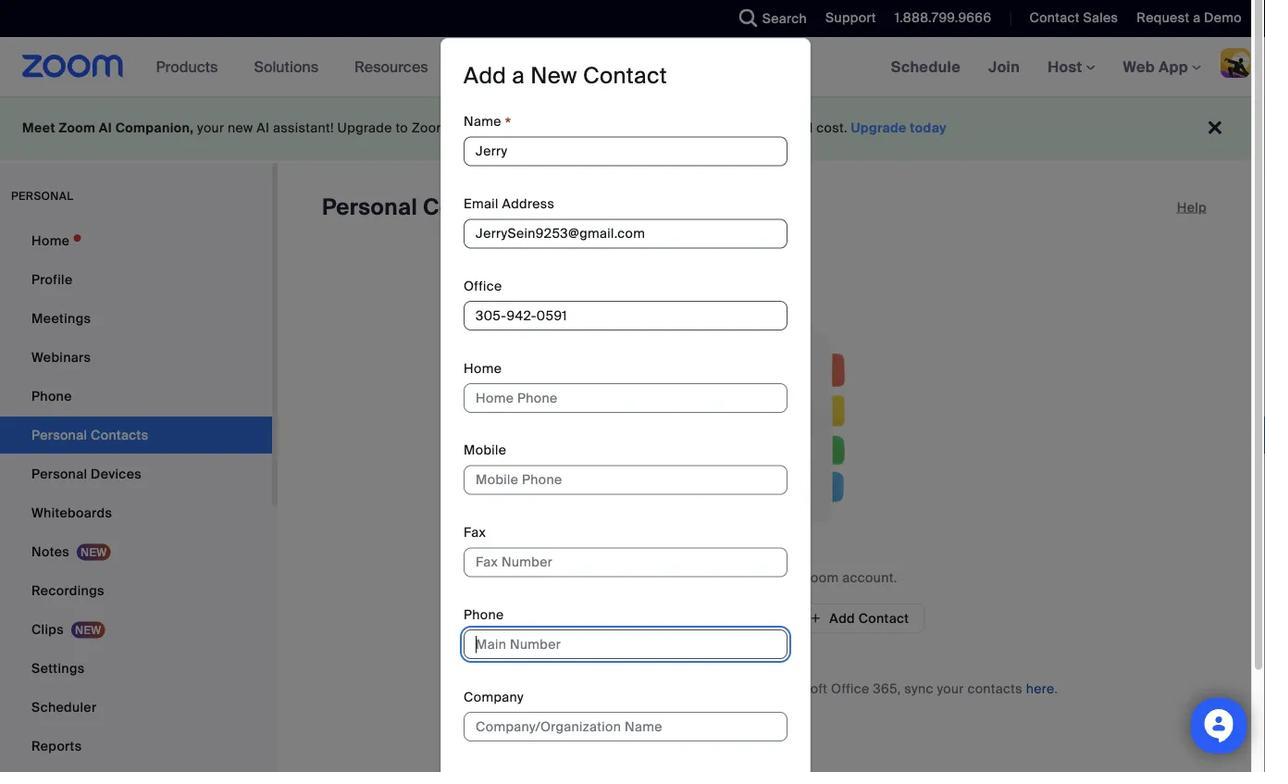 Task type: describe. For each thing, give the bounding box(es) containing it.
personal for personal devices
[[31, 465, 87, 482]]

add for add contact
[[830, 610, 856, 627]]

meetings link
[[0, 300, 272, 337]]

365,
[[874, 680, 902, 697]]

reports
[[31, 738, 82, 755]]

for google calendar, microsoft exchange, and microsoft office 365, sync your contacts here .
[[471, 680, 1059, 697]]

help
[[1178, 199, 1208, 216]]

2 upgrade from the left
[[852, 119, 907, 137]]

here
[[1027, 680, 1055, 697]]

1 microsoft from the left
[[608, 680, 668, 697]]

home link
[[0, 222, 272, 259]]

phone inside add a new contact dialog
[[464, 607, 504, 624]]

support
[[826, 9, 877, 26]]

2 microsoft from the left
[[768, 680, 828, 697]]

google
[[495, 680, 541, 697]]

home inside add a new contact dialog
[[464, 360, 502, 377]]

a for request
[[1194, 9, 1202, 26]]

sync
[[905, 680, 934, 697]]

plans
[[465, 58, 504, 77]]

import from csv file button
[[604, 604, 787, 633]]

meet
[[22, 119, 55, 137]]

access
[[558, 119, 603, 137]]

import from csv file
[[640, 610, 772, 627]]

add image
[[810, 610, 823, 627]]

1 ai from the left
[[99, 119, 112, 137]]

join
[[989, 57, 1021, 76]]

and inside the meet zoom ai companion, footer
[[507, 119, 531, 137]]

1 horizontal spatial zoom
[[412, 119, 449, 137]]

profile
[[31, 271, 73, 288]]

product information navigation
[[142, 37, 587, 98]]

plans & pricing
[[465, 58, 573, 77]]

contact sales link up "meetings" 'navigation'
[[1030, 9, 1119, 26]]

webinars
[[31, 349, 91, 366]]

new
[[228, 119, 253, 137]]

Phone text field
[[464, 630, 788, 660]]

upgrade today link
[[852, 119, 947, 137]]

no
[[732, 119, 747, 137]]

&
[[508, 58, 519, 77]]

1 vertical spatial contacts
[[968, 680, 1023, 697]]

add a new contact
[[464, 62, 668, 91]]

1 vertical spatial office
[[832, 680, 870, 697]]

Office Phone text field
[[464, 302, 788, 331]]

request a demo
[[1138, 9, 1243, 26]]

get
[[534, 119, 555, 137]]

whiteboards link
[[0, 495, 272, 532]]

personal menu menu
[[0, 222, 272, 767]]

notes
[[31, 543, 69, 560]]

contact inside dialog
[[583, 62, 668, 91]]

2 horizontal spatial zoom
[[803, 569, 840, 586]]

at
[[716, 119, 728, 137]]

schedule
[[892, 57, 961, 76]]

no contacts added to your zoom account.
[[632, 569, 898, 586]]

First and Last Name text field
[[464, 137, 788, 167]]

zoom logo image
[[22, 55, 124, 78]]

contacts
[[423, 193, 522, 222]]

csv
[[718, 610, 745, 627]]

new
[[531, 62, 578, 91]]

personal devices
[[31, 465, 142, 482]]

companion
[[639, 119, 712, 137]]

cost.
[[817, 119, 848, 137]]

name
[[464, 114, 502, 131]]

0 horizontal spatial contacts
[[654, 569, 709, 586]]

2 ai from the left
[[257, 119, 270, 137]]

reports link
[[0, 728, 272, 765]]

3 ai from the left
[[623, 119, 636, 137]]

recordings
[[31, 582, 104, 599]]

company
[[464, 689, 524, 706]]

mobile
[[464, 442, 507, 459]]

email address
[[464, 196, 555, 213]]

meetings
[[31, 310, 91, 327]]



Task type: locate. For each thing, give the bounding box(es) containing it.
home up profile
[[31, 232, 70, 249]]

contact inside button
[[859, 610, 910, 627]]

ai left the companion,
[[99, 119, 112, 137]]

0 vertical spatial home
[[31, 232, 70, 249]]

home inside personal menu menu
[[31, 232, 70, 249]]

home
[[31, 232, 70, 249], [464, 360, 502, 377]]

a
[[1194, 9, 1202, 26], [512, 62, 525, 91]]

and
[[507, 119, 531, 137], [741, 680, 765, 697]]

Email Address text field
[[464, 219, 788, 249]]

*
[[505, 114, 512, 135]]

Company text field
[[464, 712, 788, 742]]

personal for personal contacts
[[322, 193, 418, 222]]

microsoft
[[608, 680, 668, 697], [768, 680, 828, 697]]

notes link
[[0, 533, 272, 570]]

profile link
[[0, 261, 272, 298]]

clips
[[31, 621, 64, 638]]

devices
[[91, 465, 142, 482]]

add inside button
[[830, 610, 856, 627]]

calendar,
[[545, 680, 605, 697]]

add for add a new contact
[[464, 62, 507, 91]]

a inside dialog
[[512, 62, 525, 91]]

upgrade down product information navigation
[[338, 119, 392, 137]]

to left one
[[396, 119, 408, 137]]

and right exchange,
[[741, 680, 765, 697]]

1 horizontal spatial personal
[[322, 193, 418, 222]]

personal
[[11, 189, 74, 203]]

2 vertical spatial your
[[938, 680, 965, 697]]

your right the sync at right bottom
[[938, 680, 965, 697]]

1 vertical spatial personal
[[31, 465, 87, 482]]

1 vertical spatial a
[[512, 62, 525, 91]]

companion,
[[115, 119, 194, 137]]

here link
[[1027, 680, 1055, 697]]

request
[[1138, 9, 1190, 26]]

1 horizontal spatial add
[[830, 610, 856, 627]]

1 vertical spatial home
[[464, 360, 502, 377]]

1 horizontal spatial home
[[464, 360, 502, 377]]

1 vertical spatial and
[[741, 680, 765, 697]]

0 vertical spatial add
[[464, 62, 507, 91]]

add contact
[[830, 610, 910, 627]]

pricing
[[523, 58, 573, 77]]

phone up for
[[464, 607, 504, 624]]

email
[[464, 196, 499, 213]]

contacts left here
[[968, 680, 1023, 697]]

your for companion,
[[197, 119, 224, 137]]

1 upgrade from the left
[[338, 119, 392, 137]]

demo
[[1205, 9, 1243, 26]]

no
[[632, 569, 650, 586]]

settings link
[[0, 650, 272, 687]]

0 horizontal spatial add
[[464, 62, 507, 91]]

contact down account.
[[859, 610, 910, 627]]

add
[[464, 62, 507, 91], [830, 610, 856, 627]]

join link
[[975, 37, 1035, 96]]

contacts
[[654, 569, 709, 586], [968, 680, 1023, 697]]

1 horizontal spatial a
[[1194, 9, 1202, 26]]

today
[[911, 119, 947, 137]]

for
[[471, 680, 492, 697]]

add contact button
[[794, 604, 925, 633]]

phone link
[[0, 378, 272, 415]]

to right added
[[756, 569, 769, 586]]

pro
[[482, 119, 503, 137]]

and left get
[[507, 119, 531, 137]]

2 horizontal spatial ai
[[623, 119, 636, 137]]

scheduler link
[[0, 689, 272, 726]]

additional
[[751, 119, 814, 137]]

ai
[[99, 119, 112, 137], [257, 119, 270, 137], [623, 119, 636, 137]]

contact sales
[[1030, 9, 1119, 26]]

zoom right the meet
[[59, 119, 96, 137]]

sales
[[1084, 9, 1119, 26]]

1 vertical spatial your
[[772, 569, 799, 586]]

0 horizontal spatial your
[[197, 119, 224, 137]]

1 horizontal spatial and
[[741, 680, 765, 697]]

help link
[[1178, 193, 1208, 222]]

request a demo link
[[1124, 0, 1266, 37], [1138, 9, 1243, 26]]

0 horizontal spatial personal
[[31, 465, 87, 482]]

added
[[712, 569, 753, 586]]

ai up first and last name text field
[[623, 119, 636, 137]]

2 horizontal spatial to
[[756, 569, 769, 586]]

meet zoom ai companion, footer
[[0, 96, 1252, 160]]

office down contacts
[[464, 278, 502, 295]]

0 horizontal spatial phone
[[31, 388, 72, 405]]

banner
[[0, 37, 1266, 98]]

plans & pricing link
[[465, 58, 573, 77], [465, 58, 573, 77]]

webinars link
[[0, 339, 272, 376]]

account.
[[843, 569, 898, 586]]

ai right 'new'
[[257, 119, 270, 137]]

1.888.799.9666 button
[[881, 0, 997, 37], [895, 9, 992, 26]]

office inside add a new contact dialog
[[464, 278, 502, 295]]

0 vertical spatial contacts
[[654, 569, 709, 586]]

your for to
[[772, 569, 799, 586]]

2 horizontal spatial your
[[938, 680, 965, 697]]

whiteboards
[[31, 504, 112, 521]]

0 vertical spatial office
[[464, 278, 502, 295]]

upgrade right cost.
[[852, 119, 907, 137]]

contact left sales
[[1030, 9, 1081, 26]]

from
[[685, 610, 715, 627]]

zoom
[[59, 119, 96, 137], [412, 119, 449, 137], [803, 569, 840, 586]]

1 horizontal spatial phone
[[464, 607, 504, 624]]

add image
[[619, 609, 632, 628]]

name *
[[464, 114, 512, 135]]

personal
[[322, 193, 418, 222], [31, 465, 87, 482]]

contact sales link
[[1016, 0, 1124, 37], [1030, 9, 1119, 26]]

0 horizontal spatial ai
[[99, 119, 112, 137]]

add a new contact dialog
[[441, 39, 811, 772]]

personal devices link
[[0, 456, 272, 493]]

1.888.799.9666
[[895, 9, 992, 26]]

0 vertical spatial contact
[[1030, 9, 1081, 26]]

support link
[[812, 0, 881, 37], [826, 9, 877, 26]]

add inside dialog
[[464, 62, 507, 91]]

meet zoom ai companion, your new ai assistant! upgrade to zoom one pro and get access to ai companion at no additional cost. upgrade today
[[22, 119, 947, 137]]

1 vertical spatial phone
[[464, 607, 504, 624]]

0 horizontal spatial upgrade
[[338, 119, 392, 137]]

add right add icon
[[830, 610, 856, 627]]

1 vertical spatial contact
[[583, 62, 668, 91]]

Home text field
[[464, 384, 788, 413]]

a left new on the left top
[[512, 62, 525, 91]]

Mobile text field
[[464, 466, 788, 496]]

0 horizontal spatial to
[[396, 119, 408, 137]]

0 vertical spatial your
[[197, 119, 224, 137]]

phone inside personal menu menu
[[31, 388, 72, 405]]

1 vertical spatial add
[[830, 610, 856, 627]]

1 horizontal spatial your
[[772, 569, 799, 586]]

clips link
[[0, 611, 272, 648]]

zoom left one
[[412, 119, 449, 137]]

to up first and last name text field
[[607, 119, 619, 137]]

1 horizontal spatial microsoft
[[768, 680, 828, 697]]

contacts right no
[[654, 569, 709, 586]]

add left the &
[[464, 62, 507, 91]]

0 horizontal spatial contact
[[583, 62, 668, 91]]

microsoft up "company" text field
[[608, 680, 668, 697]]

.
[[1055, 680, 1059, 697]]

a for add
[[512, 62, 525, 91]]

1 horizontal spatial to
[[607, 119, 619, 137]]

office left 365,
[[832, 680, 870, 697]]

recordings link
[[0, 572, 272, 609]]

1 horizontal spatial office
[[832, 680, 870, 697]]

one
[[452, 119, 478, 137]]

settings
[[31, 660, 85, 677]]

exchange,
[[672, 680, 737, 697]]

Fax text field
[[464, 548, 788, 578]]

2 horizontal spatial contact
[[1030, 9, 1081, 26]]

meetings navigation
[[878, 37, 1266, 98]]

0 horizontal spatial zoom
[[59, 119, 96, 137]]

file
[[749, 610, 772, 627]]

personal inside menu
[[31, 465, 87, 482]]

1 horizontal spatial ai
[[257, 119, 270, 137]]

zoom up add icon
[[803, 569, 840, 586]]

fax
[[464, 525, 486, 542]]

1 horizontal spatial upgrade
[[852, 119, 907, 137]]

home up mobile
[[464, 360, 502, 377]]

import
[[640, 610, 682, 627]]

your inside the meet zoom ai companion, footer
[[197, 119, 224, 137]]

0 horizontal spatial a
[[512, 62, 525, 91]]

scheduler
[[31, 699, 97, 716]]

your left 'new'
[[197, 119, 224, 137]]

0 horizontal spatial microsoft
[[608, 680, 668, 697]]

banner containing schedule
[[0, 37, 1266, 98]]

0 vertical spatial phone
[[31, 388, 72, 405]]

a left demo at the top right
[[1194, 9, 1202, 26]]

office
[[464, 278, 502, 295], [832, 680, 870, 697]]

microsoft down add icon
[[768, 680, 828, 697]]

1 horizontal spatial contact
[[859, 610, 910, 627]]

address
[[502, 196, 555, 213]]

0 vertical spatial and
[[507, 119, 531, 137]]

your right added
[[772, 569, 799, 586]]

phone down webinars
[[31, 388, 72, 405]]

contact up the meet zoom ai companion, footer
[[583, 62, 668, 91]]

0 vertical spatial a
[[1194, 9, 1202, 26]]

schedule link
[[878, 37, 975, 96]]

0 horizontal spatial office
[[464, 278, 502, 295]]

0 horizontal spatial home
[[31, 232, 70, 249]]

personal contacts
[[322, 193, 522, 222]]

2 vertical spatial contact
[[859, 610, 910, 627]]

0 vertical spatial personal
[[322, 193, 418, 222]]

1 horizontal spatial contacts
[[968, 680, 1023, 697]]

0 horizontal spatial and
[[507, 119, 531, 137]]

contact sales link up join
[[1016, 0, 1124, 37]]

assistant!
[[273, 119, 334, 137]]



Task type: vqa. For each thing, say whether or not it's contained in the screenshot.
Lock
no



